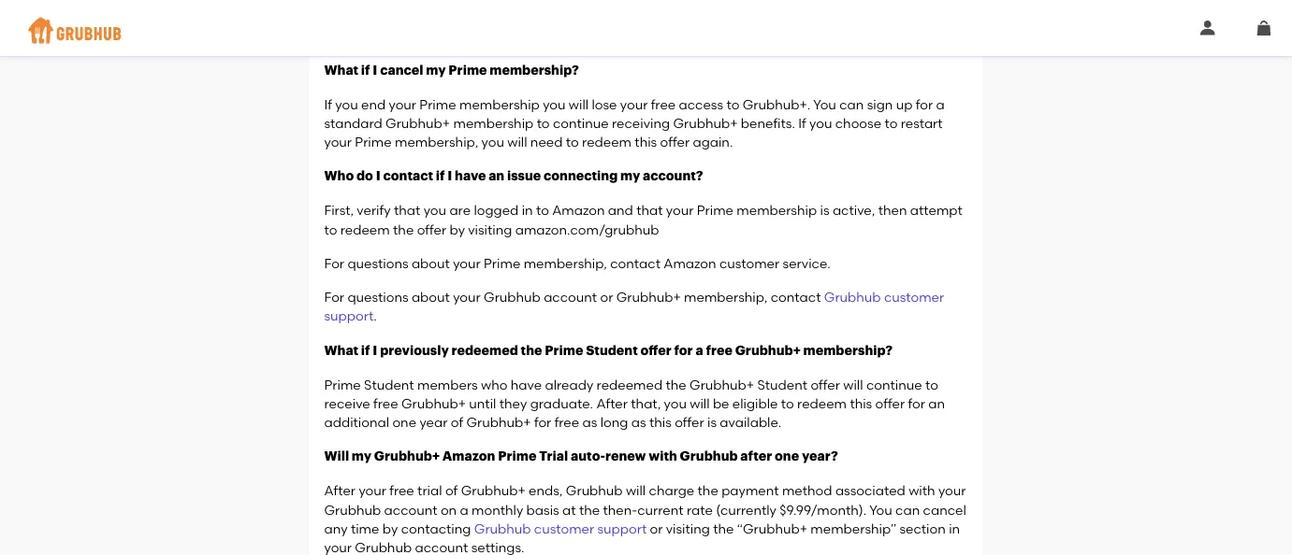 Task type: vqa. For each thing, say whether or not it's contained in the screenshot.
middle account
yes



Task type: describe. For each thing, give the bounding box(es) containing it.
0 vertical spatial customer
[[719, 256, 780, 271]]

(currently
[[716, 502, 777, 518]]

you inside first, verify that you are logged in to amazon and that your prime membership is active, then attempt to redeem the offer by visiting amazon.com/grubhub
[[424, 203, 446, 218]]

at
[[562, 502, 576, 518]]

after
[[740, 451, 772, 464]]

about for grubhub
[[412, 289, 450, 305]]

on
[[441, 502, 457, 518]]

offer inside first, verify that you are logged in to amazon and that your prime membership is active, then attempt to redeem the offer by visiting amazon.com/grubhub
[[417, 222, 446, 237]]

what for what if i previously redeemed the prime student offer for a free grubhub+ membership?
[[324, 344, 358, 357]]

you left choose
[[809, 115, 832, 131]]

0 horizontal spatial cancel
[[380, 64, 423, 77]]

auto-
[[571, 451, 605, 464]]

members
[[417, 377, 478, 393]]

1 vertical spatial membership
[[453, 115, 534, 131]]

amazon inside first, verify that you are logged in to amazon and that your prime membership is active, then attempt to redeem the offer by visiting amazon.com/grubhub
[[552, 203, 605, 218]]

they
[[499, 396, 527, 412]]

and
[[608, 203, 633, 218]]

1 vertical spatial a
[[696, 344, 703, 357]]

grubhub+ inside after your free  trial of grubhub+ ends, grubhub will charge the payment method associated with your grubhub account on a monthly basis at the then-current rate (currently $9.99/month). you can cancel any time by contacting
[[461, 483, 526, 499]]

charge
[[649, 483, 694, 499]]

what if i previously redeemed the prime student offer for a free grubhub+ membership?
[[324, 344, 893, 357]]

method
[[782, 483, 832, 499]]

logged
[[474, 203, 519, 218]]

end
[[361, 96, 386, 112]]

grubhub customer support link for grubhub
[[474, 521, 647, 537]]

will
[[324, 451, 349, 464]]

settings.
[[471, 540, 524, 556]]

grubhub down 'service.'
[[824, 289, 881, 305]]

about for prime
[[412, 256, 450, 271]]

receive
[[324, 396, 370, 412]]

2 vertical spatial amazon
[[442, 451, 495, 464]]

can inside if you end your prime membership you will lose your free access to grubhub+. you can sign up for a standard grubhub+ membership to continue receiving grubhub+ benefits. if you choose to restart your prime membership, you will need to redeem this offer again.
[[840, 96, 864, 112]]

with inside after your free  trial of grubhub+ ends, grubhub will charge the payment method associated with your grubhub account on a monthly basis at the then-current rate (currently $9.99/month). you can cancel any time by contacting
[[909, 483, 935, 499]]

grubhub down for questions about your prime membership, contact amazon customer service.
[[484, 289, 541, 305]]

until
[[469, 396, 496, 412]]

2 that from the left
[[636, 203, 663, 218]]

if for previously
[[361, 344, 370, 357]]

1 horizontal spatial contact
[[610, 256, 661, 271]]

section
[[900, 521, 946, 537]]

1 as from the left
[[582, 415, 597, 431]]

1 horizontal spatial my
[[426, 64, 446, 77]]

free up the be
[[706, 344, 733, 357]]

rate
[[687, 502, 713, 518]]

time
[[351, 521, 379, 537]]

account?
[[643, 170, 703, 183]]

graduate.
[[530, 396, 593, 412]]

basis
[[526, 502, 559, 518]]

questions for for questions about your grubhub account or grubhub+ membership, contact
[[348, 289, 408, 305]]

customer for after your free  trial of grubhub+ ends, grubhub will charge the payment method associated with your grubhub account on a monthly basis at the then-current rate (currently $9.99/month). you can cancel any time by contacting
[[534, 521, 594, 537]]

for questions about your grubhub account or grubhub+ membership, contact
[[324, 289, 824, 305]]

current
[[637, 502, 684, 518]]

redeem inside first, verify that you are logged in to amazon and that your prime membership is active, then attempt to redeem the offer by visiting amazon.com/grubhub
[[340, 222, 390, 237]]

i for contact
[[376, 170, 381, 183]]

year?
[[802, 451, 838, 464]]

2 vertical spatial my
[[352, 451, 372, 464]]

will inside after your free  trial of grubhub+ ends, grubhub will charge the payment method associated with your grubhub account on a monthly basis at the then-current rate (currently $9.99/month). you can cancel any time by contacting
[[626, 483, 646, 499]]

free inside if you end your prime membership you will lose your free access to grubhub+. you can sign up for a standard grubhub+ membership to continue receiving grubhub+ benefits. if you choose to restart your prime membership, you will need to redeem this offer again.
[[651, 96, 676, 112]]

2 horizontal spatial student
[[757, 377, 808, 393]]

after your free  trial of grubhub+ ends, grubhub will charge the payment method associated with your grubhub account on a monthly basis at the then-current rate (currently $9.99/month). you can cancel any time by contacting
[[324, 483, 966, 537]]

ends,
[[529, 483, 563, 499]]

1 that from the left
[[394, 203, 420, 218]]

for questions about your prime membership, contact amazon customer service.
[[324, 256, 831, 271]]

an inside prime student members who have already redeemed the grubhub+ student offer will continue to receive free grubhub+ until they graduate. after that, you will be eligible to redeem this offer for an additional one year of grubhub+ for free as long as this offer is available.
[[928, 396, 945, 412]]

your inside 'or visiting the "grubhub+ membership" section in your grubhub account settings.'
[[324, 540, 352, 556]]

a for (currently
[[460, 502, 469, 518]]

0 horizontal spatial an
[[489, 170, 505, 183]]

grubhub+ down end on the top
[[386, 115, 450, 131]]

the inside 'or visiting the "grubhub+ membership" section in your grubhub account settings.'
[[713, 521, 734, 537]]

small image
[[1201, 21, 1215, 36]]

0 vertical spatial redeemed
[[451, 344, 518, 357]]

membership, inside if you end your prime membership you will lose your free access to grubhub+. you can sign up for a standard grubhub+ membership to continue receiving grubhub+ benefits. if you choose to restart your prime membership, you will need to redeem this offer again.
[[395, 134, 478, 150]]

0 horizontal spatial student
[[364, 377, 414, 393]]

if you end your prime membership you will lose your free access to grubhub+. you can sign up for a standard grubhub+ membership to continue receiving grubhub+ benefits. if you choose to restart your prime membership, you will need to redeem this offer again.
[[324, 96, 945, 150]]

0 vertical spatial contact
[[383, 170, 433, 183]]

choose
[[835, 115, 882, 131]]

0 vertical spatial account
[[544, 289, 597, 305]]

monthly
[[472, 502, 523, 518]]

offer inside if you end your prime membership you will lose your free access to grubhub+. you can sign up for a standard grubhub+ membership to continue receiving grubhub+ benefits. if you choose to restart your prime membership, you will need to redeem this offer again.
[[660, 134, 690, 150]]

after inside prime student members who have already redeemed the grubhub+ student offer will continue to receive free grubhub+ until they graduate. after that, you will be eligible to redeem this offer for an additional one year of grubhub+ for free as long as this offer is available.
[[596, 396, 628, 412]]

for for for questions about your grubhub account or grubhub+ membership, contact
[[324, 289, 344, 305]]

eligible
[[733, 396, 778, 412]]

issue
[[507, 170, 541, 183]]

for for for questions about your prime membership, contact amazon customer service.
[[324, 256, 344, 271]]

membership"
[[811, 521, 897, 537]]

active,
[[833, 203, 875, 218]]

one inside prime student members who have already redeemed the grubhub+ student offer will continue to receive free grubhub+ until they graduate. after that, you will be eligible to redeem this offer for an additional one year of grubhub+ for free as long as this offer is available.
[[392, 415, 416, 431]]

already
[[545, 377, 593, 393]]

trial
[[539, 451, 568, 464]]

available.
[[720, 415, 782, 431]]

2 horizontal spatial contact
[[771, 289, 821, 305]]

you up who do i contact if i have an issue connecting my account?
[[481, 134, 504, 150]]

you up the standard
[[335, 96, 358, 112]]

what if i cancel my prime membership?
[[324, 64, 579, 77]]

previously
[[380, 344, 449, 357]]

0 vertical spatial membership?
[[490, 64, 579, 77]]

or inside 'or visiting the "grubhub+ membership" section in your grubhub account settings.'
[[650, 521, 663, 537]]

then
[[878, 203, 907, 218]]

grubhub+ up the "what if i previously redeemed the prime student offer for a free grubhub+ membership?"
[[616, 289, 681, 305]]

grubhub customer support for grubhub
[[474, 521, 647, 537]]

receiving
[[612, 115, 670, 131]]

1 vertical spatial if
[[798, 115, 806, 131]]

0 horizontal spatial if
[[324, 96, 332, 112]]

1 vertical spatial this
[[850, 396, 872, 412]]

prime inside first, verify that you are logged in to amazon and that your prime membership is active, then attempt to redeem the offer by visiting amazon.com/grubhub
[[697, 203, 734, 218]]

the inside prime student members who have already redeemed the grubhub+ student offer will continue to receive free grubhub+ until they graduate. after that, you will be eligible to redeem this offer for an additional one year of grubhub+ for free as long as this offer is available.
[[666, 377, 687, 393]]

i up are
[[448, 170, 452, 183]]

1 vertical spatial one
[[775, 451, 799, 464]]

redeem inside prime student members who have already redeemed the grubhub+ student offer will continue to receive free grubhub+ until they graduate. after that, you will be eligible to redeem this offer for an additional one year of grubhub+ for free as long as this offer is available.
[[797, 396, 847, 412]]

of inside after your free  trial of grubhub+ ends, grubhub will charge the payment method associated with your grubhub account on a monthly basis at the then-current rate (currently $9.99/month). you can cancel any time by contacting
[[445, 483, 458, 499]]

grubhub+ down access
[[673, 115, 738, 131]]

questions for for questions about your prime membership, contact amazon customer service.
[[348, 256, 408, 271]]

contacting
[[401, 521, 471, 537]]

grubhub logo image
[[28, 12, 122, 49]]

continue inside prime student members who have already redeemed the grubhub+ student offer will continue to receive free grubhub+ until they graduate. after that, you will be eligible to redeem this offer for an additional one year of grubhub+ for free as long as this offer is available.
[[866, 377, 922, 393]]

access
[[679, 96, 723, 112]]

associated
[[835, 483, 906, 499]]

0 vertical spatial with
[[649, 451, 677, 464]]

payment
[[722, 483, 779, 499]]

lose
[[592, 96, 617, 112]]

who
[[481, 377, 508, 393]]

prime student members who have already redeemed the grubhub+ student offer will continue to receive free grubhub+ until they graduate. after that, you will be eligible to redeem this offer for an additional one year of grubhub+ for free as long as this offer is available.
[[324, 377, 945, 431]]

free up 'additional'
[[373, 396, 398, 412]]

2 as from the left
[[631, 415, 646, 431]]

1 horizontal spatial membership?
[[803, 344, 893, 357]]

connecting
[[544, 170, 618, 183]]

sign
[[867, 96, 893, 112]]

0 horizontal spatial have
[[455, 170, 486, 183]]

in for section
[[949, 521, 960, 537]]

0 vertical spatial membership
[[459, 96, 540, 112]]



Task type: locate. For each thing, give the bounding box(es) containing it.
who do i contact if i have an issue connecting my account?
[[324, 170, 703, 183]]

small image
[[1257, 21, 1272, 36]]

2 vertical spatial a
[[460, 502, 469, 518]]

cancel up end on the top
[[380, 64, 423, 77]]

redeemed
[[451, 344, 518, 357], [597, 377, 663, 393]]

1 vertical spatial grubhub customer support
[[474, 521, 647, 537]]

1 horizontal spatial is
[[820, 203, 830, 218]]

1 vertical spatial customer
[[884, 289, 944, 305]]

1 vertical spatial what
[[324, 344, 358, 357]]

redeemed up that,
[[597, 377, 663, 393]]

a right on
[[460, 502, 469, 518]]

grubhub down time
[[355, 540, 412, 556]]

what up receive
[[324, 344, 358, 357]]

redeem up year?
[[797, 396, 847, 412]]

1 horizontal spatial that
[[636, 203, 663, 218]]

you inside prime student members who have already redeemed the grubhub+ student offer will continue to receive free grubhub+ until they graduate. after that, you will be eligible to redeem this offer for an additional one year of grubhub+ for free as long as this offer is available.
[[664, 396, 687, 412]]

have up are
[[455, 170, 486, 183]]

0 vertical spatial support
[[324, 308, 374, 324]]

amazon down year
[[442, 451, 495, 464]]

you down associated
[[870, 502, 892, 518]]

membership,
[[395, 134, 478, 150], [524, 256, 607, 271], [684, 289, 768, 305]]

a for benefits.
[[936, 96, 945, 112]]

you inside if you end your prime membership you will lose your free access to grubhub+. you can sign up for a standard grubhub+ membership to continue receiving grubhub+ benefits. if you choose to restart your prime membership, you will need to redeem this offer again.
[[813, 96, 836, 112]]

of right year
[[451, 415, 463, 431]]

1 horizontal spatial cancel
[[923, 502, 966, 518]]

0 horizontal spatial membership,
[[395, 134, 478, 150]]

with up section
[[909, 483, 935, 499]]

amazon down first, verify that you are logged in to amazon and that your prime membership is active, then attempt to redeem the offer by visiting amazon.com/grubhub
[[664, 256, 716, 271]]

free left trial
[[389, 483, 414, 499]]

i for previously
[[373, 344, 377, 357]]

can inside after your free  trial of grubhub+ ends, grubhub will charge the payment method associated with your grubhub account on a monthly basis at the then-current rate (currently $9.99/month). you can cancel any time by contacting
[[896, 502, 920, 518]]

after
[[596, 396, 628, 412], [324, 483, 356, 499]]

1 vertical spatial an
[[928, 396, 945, 412]]

2 what from the top
[[324, 344, 358, 357]]

if for cancel
[[361, 64, 370, 77]]

have inside prime student members who have already redeemed the grubhub+ student offer will continue to receive free grubhub+ until they graduate. after that, you will be eligible to redeem this offer for an additional one year of grubhub+ for free as long as this offer is available.
[[511, 377, 542, 393]]

for inside if you end your prime membership you will lose your free access to grubhub+. you can sign up for a standard grubhub+ membership to continue receiving grubhub+ benefits. if you choose to restart your prime membership, you will need to redeem this offer again.
[[916, 96, 933, 112]]

cancel up section
[[923, 502, 966, 518]]

redeem down lose
[[582, 134, 632, 150]]

what
[[324, 64, 358, 77], [324, 344, 358, 357]]

2 about from the top
[[412, 289, 450, 305]]

do
[[356, 170, 373, 183]]

by inside first, verify that you are logged in to amazon and that your prime membership is active, then attempt to redeem the offer by visiting amazon.com/grubhub
[[450, 222, 465, 237]]

membership
[[459, 96, 540, 112], [453, 115, 534, 131], [737, 203, 817, 218]]

by down are
[[450, 222, 465, 237]]

up
[[896, 96, 913, 112]]

the inside first, verify that you are logged in to amazon and that your prime membership is active, then attempt to redeem the offer by visiting amazon.com/grubhub
[[393, 222, 414, 237]]

you
[[335, 96, 358, 112], [543, 96, 566, 112], [809, 115, 832, 131], [481, 134, 504, 150], [424, 203, 446, 218], [664, 396, 687, 412]]

long
[[600, 415, 628, 431]]

in right section
[[949, 521, 960, 537]]

a
[[936, 96, 945, 112], [696, 344, 703, 357], [460, 502, 469, 518]]

my
[[426, 64, 446, 77], [620, 170, 640, 183], [352, 451, 372, 464]]

1 vertical spatial support
[[597, 521, 647, 537]]

a inside if you end your prime membership you will lose your free access to grubhub+. you can sign up for a standard grubhub+ membership to continue receiving grubhub+ benefits. if you choose to restart your prime membership, you will need to redeem this offer again.
[[936, 96, 945, 112]]

0 horizontal spatial or
[[600, 289, 613, 305]]

or down current
[[650, 521, 663, 537]]

grubhub left after
[[680, 451, 738, 464]]

visiting inside first, verify that you are logged in to amazon and that your prime membership is active, then attempt to redeem the offer by visiting amazon.com/grubhub
[[468, 222, 512, 237]]

continue
[[553, 115, 609, 131], [866, 377, 922, 393]]

again.
[[693, 134, 733, 150]]

i for cancel
[[373, 64, 377, 77]]

0 vertical spatial grubhub customer support
[[324, 289, 944, 324]]

cancel
[[380, 64, 423, 77], [923, 502, 966, 518]]

grubhub customer support link for grubhub+
[[324, 289, 944, 324]]

0 vertical spatial have
[[455, 170, 486, 183]]

contact down 'service.'
[[771, 289, 821, 305]]

you
[[813, 96, 836, 112], [870, 502, 892, 518]]

a inside after your free  trial of grubhub+ ends, grubhub will charge the payment method associated with your grubhub account on a monthly basis at the then-current rate (currently $9.99/month). you can cancel any time by contacting
[[460, 502, 469, 518]]

this inside if you end your prime membership you will lose your free access to grubhub+. you can sign up for a standard grubhub+ membership to continue receiving grubhub+ benefits. if you choose to restart your prime membership, you will need to redeem this offer again.
[[635, 134, 657, 150]]

support
[[324, 308, 374, 324], [597, 521, 647, 537]]

you inside after your free  trial of grubhub+ ends, grubhub will charge the payment method associated with your grubhub account on a monthly basis at the then-current rate (currently $9.99/month). you can cancel any time by contacting
[[870, 502, 892, 518]]

additional
[[324, 415, 389, 431]]

i right do
[[376, 170, 381, 183]]

first,
[[324, 203, 354, 218]]

i
[[373, 64, 377, 77], [376, 170, 381, 183], [448, 170, 452, 183], [373, 344, 377, 357]]

0 horizontal spatial can
[[840, 96, 864, 112]]

2 vertical spatial this
[[649, 415, 672, 431]]

to
[[727, 96, 740, 112], [537, 115, 550, 131], [885, 115, 898, 131], [566, 134, 579, 150], [536, 203, 549, 218], [324, 222, 337, 237], [925, 377, 938, 393], [781, 396, 794, 412]]

support down then-
[[597, 521, 647, 537]]

support for your
[[324, 308, 374, 324]]

0 vertical spatial if
[[361, 64, 370, 77]]

account inside after your free  trial of grubhub+ ends, grubhub will charge the payment method associated with your grubhub account on a monthly basis at the then-current rate (currently $9.99/month). you can cancel any time by contacting
[[384, 502, 437, 518]]

amazon.com/grubhub
[[515, 222, 659, 237]]

free
[[651, 96, 676, 112], [706, 344, 733, 357], [373, 396, 398, 412], [555, 415, 579, 431], [389, 483, 414, 499]]

the
[[393, 222, 414, 237], [521, 344, 542, 357], [666, 377, 687, 393], [698, 483, 718, 499], [579, 502, 600, 518], [713, 521, 734, 537]]

0 horizontal spatial my
[[352, 451, 372, 464]]

0 horizontal spatial continue
[[553, 115, 609, 131]]

support for trial
[[597, 521, 647, 537]]

1 vertical spatial questions
[[348, 289, 408, 305]]

1 about from the top
[[412, 256, 450, 271]]

that,
[[631, 396, 661, 412]]

for
[[324, 256, 344, 271], [324, 289, 344, 305]]

account down the contacting
[[415, 540, 468, 556]]

this
[[635, 134, 657, 150], [850, 396, 872, 412], [649, 415, 672, 431]]

0 vertical spatial for
[[324, 256, 344, 271]]

in inside 'or visiting the "grubhub+ membership" section in your grubhub account settings.'
[[949, 521, 960, 537]]

0 vertical spatial a
[[936, 96, 945, 112]]

1 vertical spatial cancel
[[923, 502, 966, 518]]

of inside prime student members who have already redeemed the grubhub+ student offer will continue to receive free grubhub+ until they graduate. after that, you will be eligible to redeem this offer for an additional one year of grubhub+ for free as long as this offer is available.
[[451, 415, 463, 431]]

1 vertical spatial continue
[[866, 377, 922, 393]]

.
[[374, 308, 377, 324]]

is left active,
[[820, 203, 830, 218]]

grubhub customer support for grubhub+
[[324, 289, 944, 324]]

0 vertical spatial what
[[324, 64, 358, 77]]

customer
[[719, 256, 780, 271], [884, 289, 944, 305], [534, 521, 594, 537]]

if left previously
[[361, 344, 370, 357]]

0 horizontal spatial one
[[392, 415, 416, 431]]

grubhub inside 'or visiting the "grubhub+ membership" section in your grubhub account settings.'
[[355, 540, 412, 556]]

if up the standard
[[324, 96, 332, 112]]

membership down the what if i cancel my prime membership?
[[459, 96, 540, 112]]

grubhub up "at"
[[566, 483, 623, 499]]

student
[[586, 344, 638, 357], [364, 377, 414, 393], [757, 377, 808, 393]]

you right that,
[[664, 396, 687, 412]]

1 vertical spatial membership,
[[524, 256, 607, 271]]

0 horizontal spatial amazon
[[442, 451, 495, 464]]

1 horizontal spatial membership,
[[524, 256, 607, 271]]

1 questions from the top
[[348, 256, 408, 271]]

an
[[489, 170, 505, 183], [928, 396, 945, 412]]

2 horizontal spatial my
[[620, 170, 640, 183]]

2 vertical spatial redeem
[[797, 396, 847, 412]]

0 vertical spatial of
[[451, 415, 463, 431]]

student up the already
[[586, 344, 638, 357]]

1 what from the top
[[324, 64, 358, 77]]

have up 'they'
[[511, 377, 542, 393]]

can
[[840, 96, 864, 112], [896, 502, 920, 518]]

0 vertical spatial cancel
[[380, 64, 423, 77]]

0 horizontal spatial a
[[460, 502, 469, 518]]

2 horizontal spatial membership,
[[684, 289, 768, 305]]

1 horizontal spatial amazon
[[552, 203, 605, 218]]

what for what if i cancel my prime membership?
[[324, 64, 358, 77]]

customer left 'service.'
[[719, 256, 780, 271]]

0 horizontal spatial you
[[813, 96, 836, 112]]

need
[[530, 134, 563, 150]]

this down "receiving"
[[635, 134, 657, 150]]

with up charge
[[649, 451, 677, 464]]

are
[[450, 203, 471, 218]]

after inside after your free  trial of grubhub+ ends, grubhub will charge the payment method associated with your grubhub account on a monthly basis at the then-current rate (currently $9.99/month). you can cancel any time by contacting
[[324, 483, 356, 499]]

renew
[[605, 451, 646, 464]]

2 for from the top
[[324, 289, 344, 305]]

0 vertical spatial or
[[600, 289, 613, 305]]

in right logged
[[522, 203, 533, 218]]

service.
[[783, 256, 831, 271]]

in inside first, verify that you are logged in to amazon and that your prime membership is active, then attempt to redeem the offer by visiting amazon.com/grubhub
[[522, 203, 533, 218]]

if right do
[[436, 170, 445, 183]]

grubhub+
[[386, 115, 450, 131], [673, 115, 738, 131], [616, 289, 681, 305], [735, 344, 801, 357], [690, 377, 754, 393], [401, 396, 466, 412], [466, 415, 531, 431], [374, 451, 440, 464], [461, 483, 526, 499]]

you left are
[[424, 203, 446, 218]]

1 vertical spatial visiting
[[666, 521, 710, 537]]

2 horizontal spatial amazon
[[664, 256, 716, 271]]

customer down "at"
[[534, 521, 594, 537]]

verify
[[357, 203, 391, 218]]

in
[[522, 203, 533, 218], [949, 521, 960, 537]]

account down for questions about your prime membership, contact amazon customer service.
[[544, 289, 597, 305]]

0 vertical spatial my
[[426, 64, 446, 77]]

year
[[420, 415, 448, 431]]

free up "receiving"
[[651, 96, 676, 112]]

contact right do
[[383, 170, 433, 183]]

1 horizontal spatial customer
[[719, 256, 780, 271]]

0 vertical spatial an
[[489, 170, 505, 183]]

amazon
[[552, 203, 605, 218], [664, 256, 716, 271], [442, 451, 495, 464]]

about down are
[[412, 256, 450, 271]]

then-
[[603, 502, 637, 518]]

0 horizontal spatial redeemed
[[451, 344, 518, 357]]

1 vertical spatial have
[[511, 377, 542, 393]]

1 vertical spatial membership?
[[803, 344, 893, 357]]

0 horizontal spatial that
[[394, 203, 420, 218]]

questions
[[348, 256, 408, 271], [348, 289, 408, 305]]

benefits.
[[741, 115, 795, 131]]

grubhub+ up trial
[[374, 451, 440, 464]]

redeemed up who on the left of the page
[[451, 344, 518, 357]]

2 horizontal spatial a
[[936, 96, 945, 112]]

customer down then
[[884, 289, 944, 305]]

visiting down rate
[[666, 521, 710, 537]]

1 horizontal spatial as
[[631, 415, 646, 431]]

free down graduate.
[[555, 415, 579, 431]]

with
[[649, 451, 677, 464], [909, 483, 935, 499]]

is down the be
[[707, 415, 717, 431]]

0 vertical spatial in
[[522, 203, 533, 218]]

grubhub customer support up the "what if i previously redeemed the prime student offer for a free grubhub+ membership?"
[[324, 289, 944, 324]]

after up long
[[596, 396, 628, 412]]

0 vertical spatial about
[[412, 256, 450, 271]]

1 horizontal spatial redeem
[[582, 134, 632, 150]]

is inside prime student members who have already redeemed the grubhub+ student offer will continue to receive free grubhub+ until they graduate. after that, you will be eligible to redeem this offer for an additional one year of grubhub+ for free as long as this offer is available.
[[707, 415, 717, 431]]

support up receive
[[324, 308, 374, 324]]

attempt
[[910, 203, 963, 218]]

customer for for questions about your grubhub account or grubhub+ membership, contact
[[884, 289, 944, 305]]

or visiting the "grubhub+ membership" section in your grubhub account settings.
[[324, 521, 960, 556]]

1 vertical spatial you
[[870, 502, 892, 518]]

by right time
[[383, 521, 398, 537]]

1 vertical spatial my
[[620, 170, 640, 183]]

or down for questions about your prime membership, contact amazon customer service.
[[600, 289, 613, 305]]

in for logged
[[522, 203, 533, 218]]

i up end on the top
[[373, 64, 377, 77]]

1 horizontal spatial after
[[596, 396, 628, 412]]

grubhub+ up eligible
[[735, 344, 801, 357]]

1 horizontal spatial student
[[586, 344, 638, 357]]

if down grubhub+.
[[798, 115, 806, 131]]

account inside 'or visiting the "grubhub+ membership" section in your grubhub account settings.'
[[415, 540, 468, 556]]

as left long
[[582, 415, 597, 431]]

grubhub+ up year
[[401, 396, 466, 412]]

0 vertical spatial grubhub customer support link
[[324, 289, 944, 324]]

grubhub+ up the be
[[690, 377, 754, 393]]

redeem inside if you end your prime membership you will lose your free access to grubhub+. you can sign up for a standard grubhub+ membership to continue receiving grubhub+ benefits. if you choose to restart your prime membership, you will need to redeem this offer again.
[[582, 134, 632, 150]]

1 vertical spatial if
[[436, 170, 445, 183]]

amazon up amazon.com/grubhub
[[552, 203, 605, 218]]

1 horizontal spatial or
[[650, 521, 663, 537]]

one
[[392, 415, 416, 431], [775, 451, 799, 464]]

first, verify that you are logged in to amazon and that your prime membership is active, then attempt to redeem the offer by visiting amazon.com/grubhub
[[324, 203, 963, 237]]

grubhub+ up monthly
[[461, 483, 526, 499]]

is inside first, verify that you are logged in to amazon and that your prime membership is active, then attempt to redeem the offer by visiting amazon.com/grubhub
[[820, 203, 830, 218]]

for
[[916, 96, 933, 112], [674, 344, 693, 357], [908, 396, 925, 412], [534, 415, 551, 431]]

about up previously
[[412, 289, 450, 305]]

if up end on the top
[[361, 64, 370, 77]]

grubhub customer support down "at"
[[474, 521, 647, 537]]

1 vertical spatial or
[[650, 521, 663, 537]]

any
[[324, 521, 348, 537]]

that right verify
[[394, 203, 420, 218]]

your inside first, verify that you are logged in to amazon and that your prime membership is active, then attempt to redeem the offer by visiting amazon.com/grubhub
[[666, 203, 694, 218]]

2 questions from the top
[[348, 289, 408, 305]]

1 vertical spatial by
[[383, 521, 398, 537]]

0 vertical spatial one
[[392, 415, 416, 431]]

that right and
[[636, 203, 663, 218]]

grubhub customer support
[[324, 289, 944, 324], [474, 521, 647, 537]]

0 vertical spatial redeem
[[582, 134, 632, 150]]

grubhub up time
[[324, 502, 381, 518]]

1 horizontal spatial support
[[597, 521, 647, 537]]

membership up 'service.'
[[737, 203, 817, 218]]

visiting inside 'or visiting the "grubhub+ membership" section in your grubhub account settings.'
[[666, 521, 710, 537]]

0 vertical spatial visiting
[[468, 222, 512, 237]]

$9.99/month).
[[780, 502, 867, 518]]

you up choose
[[813, 96, 836, 112]]

grubhub up the "settings."
[[474, 521, 531, 537]]

by
[[450, 222, 465, 237], [383, 521, 398, 537]]

as down that,
[[631, 415, 646, 431]]

0 horizontal spatial membership?
[[490, 64, 579, 77]]

be
[[713, 396, 729, 412]]

1 horizontal spatial in
[[949, 521, 960, 537]]

account
[[544, 289, 597, 305], [384, 502, 437, 518], [415, 540, 468, 556]]

1 horizontal spatial a
[[696, 344, 703, 357]]

contact down first, verify that you are logged in to amazon and that your prime membership is active, then attempt to redeem the offer by visiting amazon.com/grubhub
[[610, 256, 661, 271]]

1 vertical spatial after
[[324, 483, 356, 499]]

1 vertical spatial of
[[445, 483, 458, 499]]

0 horizontal spatial as
[[582, 415, 597, 431]]

"grubhub+
[[737, 521, 808, 537]]

restart
[[901, 115, 943, 131]]

prime inside prime student members who have already redeemed the grubhub+ student offer will continue to receive free grubhub+ until they graduate. after that, you will be eligible to redeem this offer for an additional one year of grubhub+ for free as long as this offer is available.
[[324, 377, 361, 393]]

free inside after your free  trial of grubhub+ ends, grubhub will charge the payment method associated with your grubhub account on a monthly basis at the then-current rate (currently $9.99/month). you can cancel any time by contacting
[[389, 483, 414, 499]]

grubhub+ down 'they'
[[466, 415, 531, 431]]

can up section
[[896, 502, 920, 518]]

visiting down logged
[[468, 222, 512, 237]]

one left year
[[392, 415, 416, 431]]

membership up need
[[453, 115, 534, 131]]

cancel inside after your free  trial of grubhub+ ends, grubhub will charge the payment method associated with your grubhub account on a monthly basis at the then-current rate (currently $9.99/month). you can cancel any time by contacting
[[923, 502, 966, 518]]

continue inside if you end your prime membership you will lose your free access to grubhub+. you can sign up for a standard grubhub+ membership to continue receiving grubhub+ benefits. if you choose to restart your prime membership, you will need to redeem this offer again.
[[553, 115, 609, 131]]

2 vertical spatial contact
[[771, 289, 821, 305]]

0 vertical spatial by
[[450, 222, 465, 237]]

0 horizontal spatial with
[[649, 451, 677, 464]]

of up on
[[445, 483, 458, 499]]

0 horizontal spatial visiting
[[468, 222, 512, 237]]

1 for from the top
[[324, 256, 344, 271]]

0 horizontal spatial by
[[383, 521, 398, 537]]

grubhub customer support link down "at"
[[474, 521, 647, 537]]

2 horizontal spatial customer
[[884, 289, 944, 305]]

student down previously
[[364, 377, 414, 393]]

you up need
[[543, 96, 566, 112]]

redeemed inside prime student members who have already redeemed the grubhub+ student offer will continue to receive free grubhub+ until they graduate. after that, you will be eligible to redeem this offer for an additional one year of grubhub+ for free as long as this offer is available.
[[597, 377, 663, 393]]

1 vertical spatial can
[[896, 502, 920, 518]]

0 vertical spatial this
[[635, 134, 657, 150]]

trial
[[417, 483, 442, 499]]

membership inside first, verify that you are logged in to amazon and that your prime membership is active, then attempt to redeem the offer by visiting amazon.com/grubhub
[[737, 203, 817, 218]]

1 horizontal spatial an
[[928, 396, 945, 412]]

by inside after your free  trial of grubhub+ ends, grubhub will charge the payment method associated with your grubhub account on a monthly basis at the then-current rate (currently $9.99/month). you can cancel any time by contacting
[[383, 521, 398, 537]]

membership?
[[490, 64, 579, 77], [803, 344, 893, 357]]

if
[[324, 96, 332, 112], [798, 115, 806, 131]]

that
[[394, 203, 420, 218], [636, 203, 663, 218]]

0 vertical spatial amazon
[[552, 203, 605, 218]]

grubhub+.
[[743, 96, 811, 112]]

0 horizontal spatial after
[[324, 483, 356, 499]]

if
[[361, 64, 370, 77], [436, 170, 445, 183], [361, 344, 370, 357]]

standard
[[324, 115, 382, 131]]

1 vertical spatial amazon
[[664, 256, 716, 271]]

student up eligible
[[757, 377, 808, 393]]

who
[[324, 170, 354, 183]]

a up prime student members who have already redeemed the grubhub+ student offer will continue to receive free grubhub+ until they graduate. after that, you will be eligible to redeem this offer for an additional one year of grubhub+ for free as long as this offer is available.
[[696, 344, 703, 357]]

redeem
[[582, 134, 632, 150], [340, 222, 390, 237], [797, 396, 847, 412]]

this down that,
[[649, 415, 672, 431]]

will my grubhub+ amazon prime trial auto-renew with grubhub after one year?
[[324, 451, 838, 464]]

a up restart
[[936, 96, 945, 112]]

will
[[569, 96, 589, 112], [507, 134, 527, 150], [843, 377, 863, 393], [690, 396, 710, 412], [626, 483, 646, 499]]

what up the standard
[[324, 64, 358, 77]]

after down will
[[324, 483, 356, 499]]

can up choose
[[840, 96, 864, 112]]

one right after
[[775, 451, 799, 464]]

account down trial
[[384, 502, 437, 518]]

i down .
[[373, 344, 377, 357]]

0 horizontal spatial contact
[[383, 170, 433, 183]]

0 horizontal spatial customer
[[534, 521, 594, 537]]

0 vertical spatial is
[[820, 203, 830, 218]]

1 horizontal spatial you
[[870, 502, 892, 518]]



